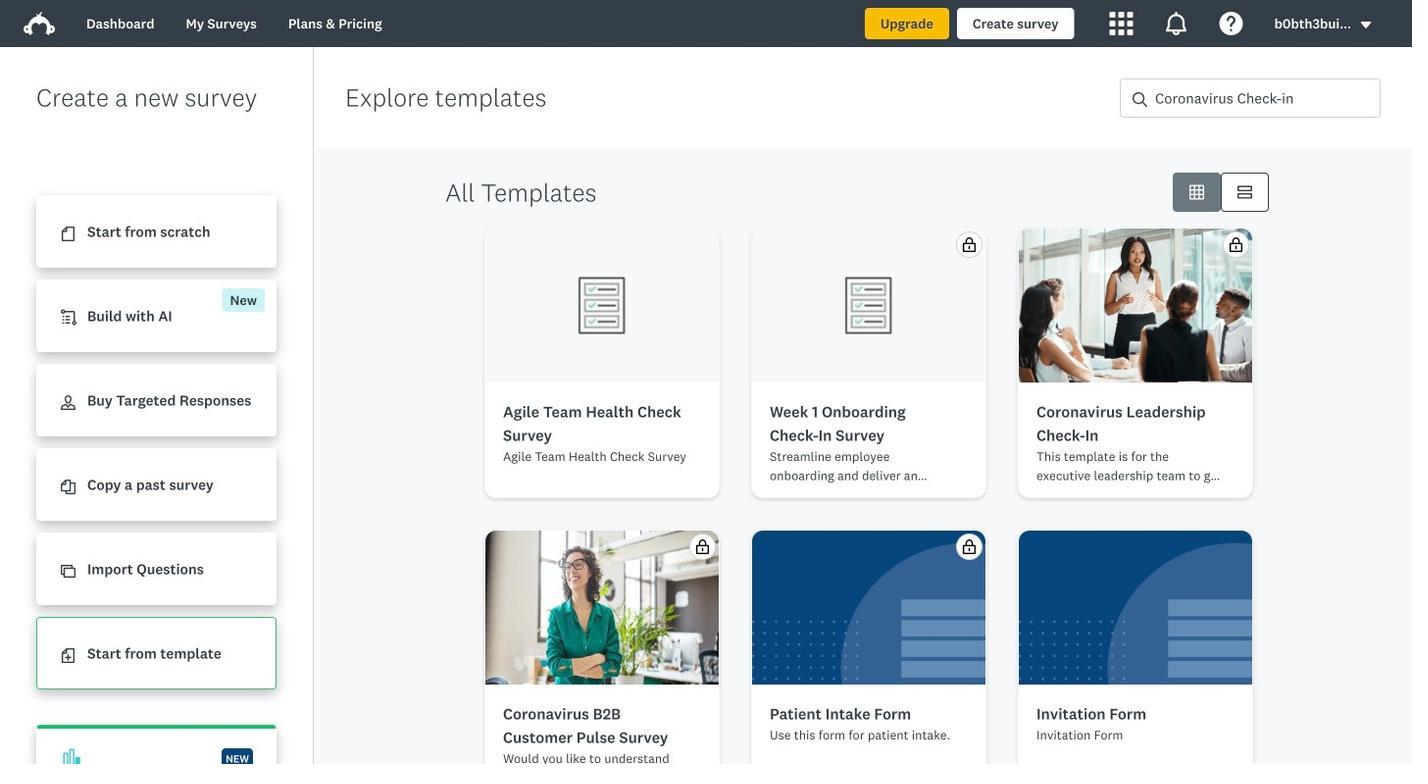 Task type: locate. For each thing, give the bounding box(es) containing it.
2 brand logo image from the top
[[24, 12, 55, 35]]

lock image for coronavirus leadership check-in image
[[1229, 237, 1244, 252]]

Search templates field
[[1147, 79, 1380, 117]]

coronavirus leadership check-in image
[[1019, 229, 1252, 382]]

coronavirus b2b customer pulse survey image
[[484, 531, 720, 685]]

agile team health check survey image
[[571, 274, 634, 337]]

patient intake form image
[[752, 531, 986, 685]]

0 horizontal spatial lock image
[[962, 539, 977, 554]]

brand logo image
[[24, 8, 55, 39], [24, 12, 55, 35]]

lock image
[[1229, 237, 1244, 252], [962, 539, 977, 554]]

lock image
[[962, 237, 977, 252], [695, 539, 710, 554]]

1 horizontal spatial lock image
[[962, 237, 977, 252]]

1 horizontal spatial lock image
[[1229, 237, 1244, 252]]

1 vertical spatial lock image
[[695, 539, 710, 554]]

1 vertical spatial lock image
[[962, 539, 977, 554]]

0 horizontal spatial lock image
[[695, 539, 710, 554]]

documentplus image
[[61, 649, 76, 663]]

textboxmultiple image
[[1238, 185, 1252, 200]]

0 vertical spatial lock image
[[1229, 237, 1244, 252]]

0 vertical spatial lock image
[[962, 237, 977, 252]]

week 1 onboarding check-in survey image
[[838, 274, 900, 337]]

grid image
[[1190, 185, 1204, 200]]

products icon image
[[1110, 12, 1133, 35], [1110, 12, 1133, 35]]

dropdown arrow icon image
[[1359, 18, 1373, 32], [1361, 22, 1371, 28]]



Task type: vqa. For each thing, say whether or not it's contained in the screenshot.
Patient Intake Form image
yes



Task type: describe. For each thing, give the bounding box(es) containing it.
notification center icon image
[[1165, 12, 1188, 35]]

user image
[[61, 395, 76, 410]]

lock image for coronavirus b2b customer pulse survey image
[[695, 539, 710, 554]]

help icon image
[[1220, 12, 1243, 35]]

invitation form image
[[1019, 531, 1252, 685]]

lock image for week 1 onboarding check-in survey image
[[962, 237, 977, 252]]

search image
[[1133, 92, 1147, 107]]

clone image
[[61, 564, 76, 579]]

1 brand logo image from the top
[[24, 8, 55, 39]]

lock image for the patient intake form image
[[962, 539, 977, 554]]

document image
[[61, 227, 76, 241]]

documentclone image
[[61, 480, 76, 495]]



